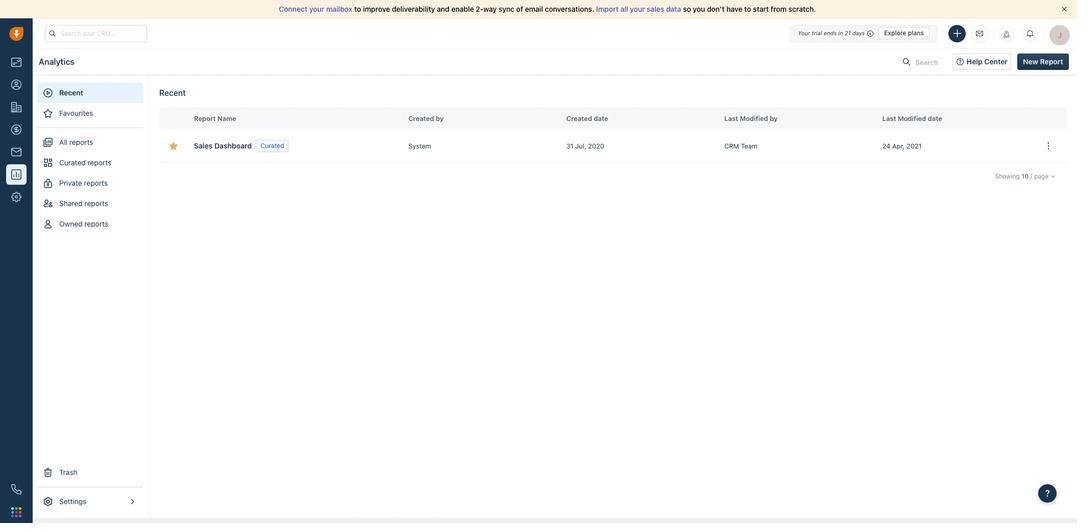 Task type: vqa. For each thing, say whether or not it's contained in the screenshot.
the bottommost calendar
no



Task type: locate. For each thing, give the bounding box(es) containing it.
to
[[354, 5, 361, 13], [744, 5, 751, 13]]

your
[[798, 30, 810, 36]]

sync
[[499, 5, 514, 13]]

send email image
[[976, 29, 983, 38]]

all
[[620, 5, 628, 13]]

you
[[693, 5, 705, 13]]

to right mailbox at left top
[[354, 5, 361, 13]]

2 your from the left
[[630, 5, 645, 13]]

enable
[[451, 5, 474, 13]]

1 horizontal spatial to
[[744, 5, 751, 13]]

explore
[[884, 29, 906, 37]]

start
[[753, 5, 769, 13]]

0 horizontal spatial to
[[354, 5, 361, 13]]

and
[[437, 5, 450, 13]]

1 to from the left
[[354, 5, 361, 13]]

have
[[727, 5, 742, 13]]

freshworks switcher image
[[11, 507, 21, 517]]

your left mailbox at left top
[[309, 5, 324, 13]]

from
[[771, 5, 787, 13]]

your right all
[[630, 5, 645, 13]]

in
[[838, 30, 843, 36]]

phone element
[[6, 479, 27, 500]]

your
[[309, 5, 324, 13], [630, 5, 645, 13]]

improve
[[363, 5, 390, 13]]

21
[[845, 30, 851, 36]]

0 horizontal spatial your
[[309, 5, 324, 13]]

to left the start at top right
[[744, 5, 751, 13]]

ends
[[824, 30, 837, 36]]

Search your CRM... text field
[[45, 25, 147, 42]]

1 horizontal spatial your
[[630, 5, 645, 13]]

explore plans link
[[879, 27, 930, 39]]



Task type: describe. For each thing, give the bounding box(es) containing it.
don't
[[707, 5, 725, 13]]

connect your mailbox to improve deliverability and enable 2-way sync of email conversations. import all your sales data so you don't have to start from scratch.
[[279, 5, 816, 13]]

explore plans
[[884, 29, 924, 37]]

close image
[[1062, 7, 1067, 12]]

mailbox
[[326, 5, 352, 13]]

deliverability
[[392, 5, 435, 13]]

connect your mailbox link
[[279, 5, 354, 13]]

scratch.
[[788, 5, 816, 13]]

what's new image
[[1003, 30, 1010, 38]]

days
[[852, 30, 865, 36]]

your trial ends in 21 days
[[798, 30, 865, 36]]

so
[[683, 5, 691, 13]]

import
[[596, 5, 619, 13]]

2 to from the left
[[744, 5, 751, 13]]

of
[[516, 5, 523, 13]]

way
[[483, 5, 497, 13]]

plans
[[908, 29, 924, 37]]

2-
[[476, 5, 483, 13]]

phone image
[[11, 484, 21, 495]]

data
[[666, 5, 681, 13]]

1 your from the left
[[309, 5, 324, 13]]

email
[[525, 5, 543, 13]]

conversations.
[[545, 5, 594, 13]]

trial
[[812, 30, 822, 36]]

import all your sales data link
[[596, 5, 683, 13]]

sales
[[647, 5, 664, 13]]

connect
[[279, 5, 307, 13]]



